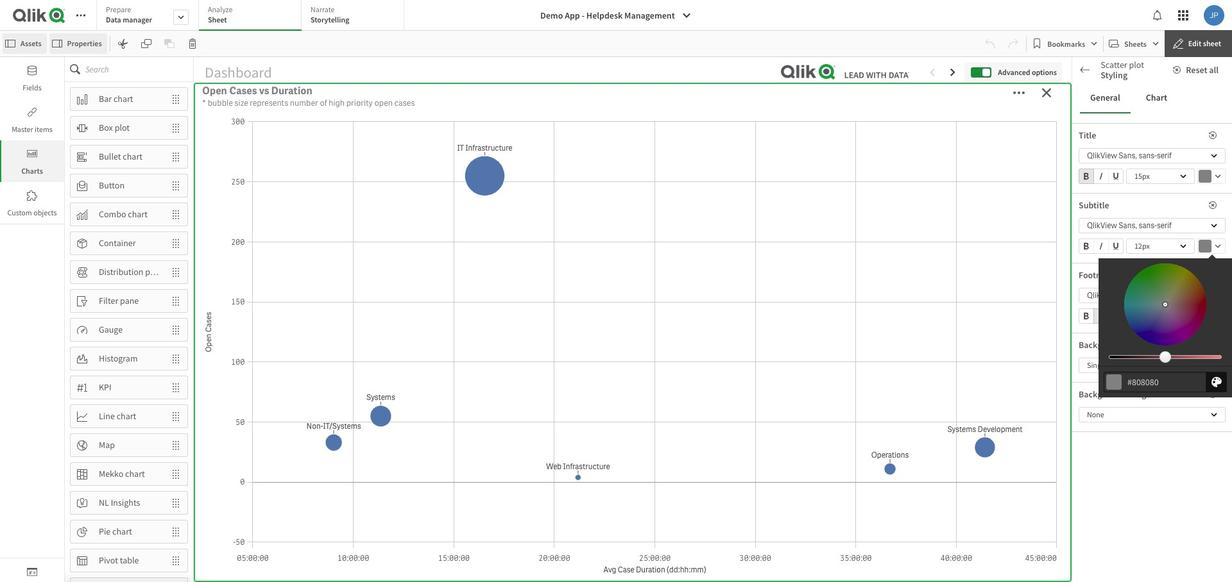 Task type: locate. For each thing, give the bounding box(es) containing it.
bookmarks
[[1047, 39, 1085, 48]]

7 move image from the top
[[164, 464, 187, 485]]

edit
[[1188, 39, 1202, 48]]

color
[[1127, 339, 1147, 351], [1109, 361, 1125, 370]]

6 move image from the top
[[164, 377, 187, 399]]

alternate
[[1089, 198, 1123, 209]]

1 group from the top
[[1079, 169, 1124, 187]]

box
[[99, 122, 113, 134]]

open
[[202, 84, 227, 98], [563, 164, 588, 178], [200, 392, 225, 406]]

hex code text field
[[1120, 371, 1206, 394]]

master
[[1177, 266, 1199, 275]]

sans, up 15px
[[1119, 151, 1137, 161]]

qlikview sans, sans-serif up 15px
[[1087, 151, 1172, 161]]

0 vertical spatial qlikview
[[1087, 151, 1117, 161]]

background up the bubble size
[[1079, 389, 1125, 400]]

2 group from the top
[[1079, 239, 1124, 257]]

application containing 72
[[0, 0, 1232, 583]]

3 qlikview from the top
[[1087, 291, 1117, 301]]

move image for nl insights
[[164, 493, 187, 514]]

0 horizontal spatial you
[[1084, 266, 1096, 275]]

0 vertical spatial sans,
[[1119, 151, 1137, 161]]

general down the scatter chart icon
[[1090, 92, 1120, 103]]

3 move image from the top
[[164, 146, 187, 168]]

none button
[[1079, 407, 1226, 423]]

tab list
[[96, 0, 409, 32], [1080, 83, 1224, 114]]

1 vertical spatial tab list
[[1080, 83, 1224, 114]]

cut image
[[118, 39, 128, 49]]

2 sans, from the top
[[1119, 221, 1137, 231]]

open left the vs
[[202, 84, 227, 98]]

0 horizontal spatial state
[[1079, 221, 1098, 232]]

color up single color dropdown button
[[1127, 339, 1147, 351]]

palette image
[[1085, 337, 1095, 347]]

sheet
[[1203, 39, 1221, 48]]

group up palette image
[[1079, 309, 1124, 327]]

1 vertical spatial sans-
[[1139, 221, 1157, 231]]

qlikview down title
[[1087, 151, 1117, 161]]

high
[[258, 85, 300, 111]]

1 vertical spatial group
[[1079, 239, 1124, 257]]

12px
[[1135, 241, 1150, 251]]

2 qlikview sans, sans-serif from the top
[[1087, 221, 1172, 231]]

0 vertical spatial group
[[1079, 169, 1124, 187]]

open inside open cases vs duration * bubble size represents number of high priority open cases
[[202, 84, 227, 98]]

1 vertical spatial styling
[[1104, 336, 1131, 348]]

1 vertical spatial plot
[[115, 122, 130, 134]]

2 vertical spatial open
[[200, 392, 225, 406]]

chart up general button
[[1102, 70, 1123, 81]]

bookmarks button
[[1030, 33, 1101, 54]]

sans- for subtitle
[[1139, 221, 1157, 231]]

sans-
[[1139, 151, 1157, 161], [1139, 221, 1157, 231], [1139, 291, 1157, 301]]

1 move image from the top
[[164, 175, 187, 197]]

size down background image
[[1107, 402, 1122, 414]]

9 move image from the top
[[164, 521, 187, 543]]

priority
[[304, 85, 369, 111], [609, 85, 675, 111], [883, 85, 948, 111], [633, 164, 669, 178]]

pane
[[120, 295, 139, 307]]

2 vertical spatial sans,
[[1119, 291, 1137, 301]]

background up single color
[[1079, 339, 1125, 351]]

state right set
[[1174, 275, 1190, 285]]

demo app - helpdesk management
[[540, 10, 675, 21]]

priority inside low priority cases 203
[[883, 85, 948, 111]]

chart right the bullet
[[123, 151, 142, 162]]

qlikview sans, sans-serif button for title
[[1079, 148, 1226, 164]]

image
[[1127, 389, 1151, 400]]

combo chart
[[99, 209, 148, 220]]

sans- inside dropdown button
[[1139, 291, 1157, 301]]

sans, for footnote
[[1119, 291, 1137, 301]]

size
[[234, 98, 248, 108], [1107, 402, 1122, 414]]

qlikview sans, sans-serif button up 15px popup button
[[1079, 148, 1226, 164]]

3 sans, from the top
[[1119, 291, 1137, 301]]

0 vertical spatial open
[[202, 84, 227, 98]]

move image
[[164, 175, 187, 197], [164, 233, 187, 254], [164, 262, 187, 283], [164, 290, 187, 312], [164, 348, 187, 370], [164, 406, 187, 428], [164, 464, 187, 485], [164, 493, 187, 514], [164, 521, 187, 543], [164, 550, 187, 572], [164, 579, 187, 583]]

qlikview sans, sans-serif
[[1087, 151, 1172, 161], [1087, 221, 1172, 231], [1087, 291, 1172, 301]]

histogram
[[99, 353, 138, 365]]

0 horizontal spatial color
[[1109, 361, 1125, 370]]

serif inside qlikview sans, sans-serif dropdown button
[[1157, 291, 1172, 301]]

fields
[[23, 83, 42, 92]]

move image for button
[[164, 175, 187, 197]]

qlikview sans, sans-serif button up 12px popup button
[[1079, 218, 1226, 234]]

button
[[99, 180, 125, 191]]

0 vertical spatial chart
[[1102, 70, 1123, 81]]

styling up general button
[[1101, 69, 1128, 81]]

reset all
[[1186, 64, 1219, 76]]

1 vertical spatial size
[[1107, 402, 1122, 414]]

0 horizontal spatial size
[[234, 98, 248, 108]]

prepare data manager
[[106, 4, 152, 24]]

1 serif from the top
[[1157, 151, 1172, 161]]

priority inside high priority cases 72
[[304, 85, 369, 111]]

2 vertical spatial qlikview
[[1087, 291, 1117, 301]]

chart inside button
[[1146, 92, 1167, 103]]

state down subtitle at the top right
[[1079, 221, 1098, 232]]

qlikview for subtitle
[[1087, 221, 1117, 231]]

1 move image from the top
[[164, 88, 187, 110]]

open left &
[[200, 392, 225, 406]]

7 move image from the top
[[164, 435, 187, 457]]

1 horizontal spatial plot
[[145, 266, 160, 278]]

8 move image from the top
[[164, 493, 187, 514]]

3 qlikview sans, sans-serif from the top
[[1087, 291, 1172, 301]]

edit sheet
[[1188, 39, 1221, 48]]

next sheet: performance image
[[948, 67, 958, 77]]

3 move image from the top
[[164, 262, 187, 283]]

states
[[1125, 198, 1147, 209]]

you
[[1084, 266, 1096, 275], [1125, 275, 1137, 285]]

qlikview down visualizations,
[[1087, 291, 1117, 301]]

priority for 72
[[304, 85, 369, 111]]

narrate storytelling
[[311, 4, 349, 24]]

11 move image from the top
[[164, 579, 187, 583]]

0 horizontal spatial chart
[[1102, 70, 1123, 81]]

2 vertical spatial sans-
[[1139, 291, 1157, 301]]

kpi
[[99, 382, 111, 393]]

2 horizontal spatial plot
[[1129, 59, 1144, 71]]

chart right mekko
[[125, 469, 145, 480]]

0 vertical spatial sans-
[[1139, 151, 1157, 161]]

database image
[[27, 65, 37, 76]]

sans- for footnote
[[1139, 291, 1157, 301]]

line chart
[[99, 411, 136, 422]]

chart right combo
[[128, 209, 148, 220]]

chart
[[114, 93, 133, 105], [123, 151, 142, 162], [128, 209, 148, 220], [117, 411, 136, 422], [125, 469, 145, 480], [112, 526, 132, 538]]

2 qlikview sans, sans-serif button from the top
[[1079, 218, 1226, 234]]

set
[[1163, 275, 1172, 285]]

objects
[[33, 208, 57, 218]]

1 background from the top
[[1079, 339, 1125, 351]]

triangle bottom image
[[1072, 307, 1089, 314]]

triangle bottom image
[[1072, 200, 1089, 206]]

qlikview inside dropdown button
[[1087, 291, 1117, 301]]

tooltip
[[1099, 255, 1232, 398]]

you left the
[[1125, 275, 1137, 285]]

0 horizontal spatial tab list
[[96, 0, 409, 32]]

move image for bar chart
[[164, 88, 187, 110]]

puzzle image
[[27, 191, 37, 201]]

qlikview for title
[[1087, 151, 1117, 161]]

triangle right image
[[1072, 176, 1089, 182], [1072, 572, 1089, 578]]

2 background from the top
[[1079, 389, 1125, 400]]

move image for container
[[164, 233, 187, 254]]

1 vertical spatial sans,
[[1119, 221, 1137, 231]]

serif up 12px popup button
[[1157, 221, 1172, 231]]

scatter
[[1101, 59, 1127, 71]]

0 vertical spatial general
[[1090, 92, 1120, 103]]

0 vertical spatial color
[[1127, 339, 1147, 351]]

sans,
[[1119, 151, 1137, 161], [1119, 221, 1137, 231], [1119, 291, 1137, 301]]

distribution
[[99, 266, 143, 278]]

2 vertical spatial group
[[1079, 309, 1124, 327]]

qlikview sans, sans-serif for title
[[1087, 151, 1172, 161]]

tooltip inside application
[[1099, 255, 1232, 398]]

size right bubble
[[234, 98, 248, 108]]

plot right distribution on the top left of the page
[[145, 266, 160, 278]]

move image for combo chart
[[164, 204, 187, 226]]

master items
[[12, 124, 53, 134]]

color right single
[[1109, 361, 1125, 370]]

1 horizontal spatial size
[[1107, 402, 1122, 414]]

color inside dropdown button
[[1109, 361, 1125, 370]]

2 move image from the top
[[164, 233, 187, 254]]

0 vertical spatial state
[[1079, 221, 1098, 232]]

move image for mekko chart
[[164, 464, 187, 485]]

1 triangle right image from the top
[[1072, 176, 1089, 182]]

move image for distribution plot
[[164, 262, 187, 283]]

of
[[320, 98, 327, 108]]

combo
[[99, 209, 126, 220]]

styling inside scatter plot styling
[[1101, 69, 1128, 81]]

0 vertical spatial plot
[[1129, 59, 1144, 71]]

styling up single color
[[1104, 336, 1131, 348]]

subtitle
[[1079, 200, 1109, 211]]

qlikview down subtitle at the top right
[[1087, 221, 1117, 231]]

1 vertical spatial qlikview sans, sans-serif button
[[1079, 218, 1226, 234]]

1 vertical spatial chart
[[1146, 92, 1167, 103]]

sans- down need
[[1139, 291, 1157, 301]]

0 vertical spatial styling
[[1101, 69, 1128, 81]]

1 qlikview from the top
[[1087, 151, 1117, 161]]

3 sans- from the top
[[1139, 291, 1157, 301]]

0 vertical spatial background
[[1079, 339, 1125, 351]]

plot inside scatter plot styling
[[1129, 59, 1144, 71]]

10 move image from the top
[[164, 550, 187, 572]]

open for open cases vs duration * bubble size represents number of high priority open cases
[[202, 84, 227, 98]]

2 vertical spatial serif
[[1157, 291, 1172, 301]]

2 serif from the top
[[1157, 221, 1172, 231]]

low priority cases 203
[[841, 85, 1006, 162]]

general button
[[1080, 83, 1131, 114]]

serif down set
[[1157, 291, 1172, 301]]

qlikview sans, sans-serif button
[[1079, 148, 1226, 164], [1079, 218, 1226, 234]]

1 horizontal spatial tab list
[[1080, 83, 1224, 114]]

chart right line
[[117, 411, 136, 422]]

chart for bar chart
[[114, 93, 133, 105]]

0 vertical spatial size
[[234, 98, 248, 108]]

cases
[[229, 84, 257, 98], [373, 85, 427, 111], [679, 85, 732, 111], [952, 85, 1006, 111], [590, 164, 618, 178], [281, 392, 309, 406]]

open for open cases by priority type
[[563, 164, 588, 178]]

group for footnote
[[1079, 309, 1124, 327]]

6 move image from the top
[[164, 406, 187, 428]]

link image
[[27, 107, 37, 117]]

add
[[1123, 266, 1135, 275]]

plot down sheets at the right top
[[1129, 59, 1144, 71]]

3 group from the top
[[1079, 309, 1124, 327]]

group down appearance
[[1079, 169, 1124, 187]]

qlikview for footnote
[[1087, 291, 1117, 301]]

1 sans- from the top
[[1139, 151, 1157, 161]]

4 move image from the top
[[164, 204, 187, 226]]

sans- up "12px"
[[1139, 221, 1157, 231]]

group up want
[[1079, 239, 1124, 257]]

background
[[1079, 339, 1125, 351], [1079, 389, 1125, 400]]

move image
[[164, 88, 187, 110], [164, 117, 187, 139], [164, 146, 187, 168], [164, 204, 187, 226], [164, 319, 187, 341], [164, 377, 187, 399], [164, 435, 187, 457]]

1 vertical spatial qlikview
[[1087, 221, 1117, 231]]

1 sans, from the top
[[1119, 151, 1137, 161]]

1 horizontal spatial chart
[[1146, 92, 1167, 103]]

move image for pie chart
[[164, 521, 187, 543]]

serif for title
[[1157, 151, 1172, 161]]

15px
[[1135, 171, 1150, 181]]

sans, down states on the right
[[1119, 221, 1137, 231]]

chart down suggestions
[[1146, 92, 1167, 103]]

1 vertical spatial background
[[1079, 389, 1125, 400]]

1 qlikview sans, sans-serif from the top
[[1087, 151, 1172, 161]]

chart
[[1102, 70, 1123, 81], [1146, 92, 1167, 103]]

duration
[[271, 84, 312, 98]]

0 vertical spatial tab list
[[96, 0, 409, 32]]

background color
[[1079, 339, 1147, 351]]

qlikview sans, sans-serif button for subtitle
[[1079, 218, 1226, 234]]

open
[[374, 98, 393, 108]]

data
[[106, 15, 121, 24]]

qlikview sans, sans-serif for subtitle
[[1087, 221, 1172, 231]]

qlikview sans, sans-serif inside dropdown button
[[1087, 291, 1172, 301]]

appearance tab
[[1072, 143, 1232, 167]]

2 move image from the top
[[164, 117, 187, 139]]

1 vertical spatial general
[[1089, 174, 1118, 185]]

1 vertical spatial open
[[563, 164, 588, 178]]

background image
[[1079, 389, 1151, 400]]

1 vertical spatial triangle right image
[[1072, 572, 1089, 578]]

move image for box plot
[[164, 117, 187, 139]]

cases inside high priority cases 72
[[373, 85, 427, 111]]

0 vertical spatial triangle right image
[[1072, 176, 1089, 182]]

1 qlikview sans, sans-serif button from the top
[[1079, 148, 1226, 164]]

qlikview sans, sans-serif up presentation
[[1087, 291, 1172, 301]]

5 move image from the top
[[164, 348, 187, 370]]

chart right bar
[[114, 93, 133, 105]]

application
[[0, 0, 1232, 583]]

open for open & resolved cases over time
[[200, 392, 225, 406]]

None text field
[[1079, 501, 1188, 519]]

if
[[1079, 266, 1083, 275]]

priority inside medium priority cases 142
[[609, 85, 675, 111]]

sans, inside dropdown button
[[1119, 291, 1137, 301]]

filter
[[99, 295, 118, 307]]

1 horizontal spatial state
[[1174, 275, 1190, 285]]

pivot table
[[99, 555, 139, 567]]

0 vertical spatial qlikview sans, sans-serif
[[1087, 151, 1172, 161]]

storytelling
[[311, 15, 349, 24]]

chart right the pie at the bottom of the page
[[112, 526, 132, 538]]

qlikview sans, sans-serif down states on the right
[[1087, 221, 1172, 231]]

2 qlikview from the top
[[1087, 221, 1117, 231]]

open left 'by'
[[563, 164, 588, 178]]

0 vertical spatial serif
[[1157, 151, 1172, 161]]

4 move image from the top
[[164, 290, 187, 312]]

5 move image from the top
[[164, 319, 187, 341]]

1 vertical spatial state
[[1174, 275, 1190, 285]]

bubble
[[1079, 402, 1106, 414]]

resolved
[[237, 392, 279, 406]]

2 vertical spatial plot
[[145, 266, 160, 278]]

serif up 15px popup button
[[1157, 151, 1172, 161]]

app
[[565, 10, 580, 21]]

1 horizontal spatial color
[[1127, 339, 1147, 351]]

chart for bullet chart
[[123, 151, 142, 162]]

plot right the 'box'
[[115, 122, 130, 134]]

0 vertical spatial qlikview sans, sans-serif button
[[1079, 148, 1226, 164]]

1 vertical spatial color
[[1109, 361, 1125, 370]]

general up alternate
[[1089, 174, 1118, 185]]

3 serif from the top
[[1157, 291, 1172, 301]]

move image for pivot table
[[164, 550, 187, 572]]

group for title
[[1079, 169, 1124, 187]]

cases
[[394, 98, 415, 108]]

2 vertical spatial qlikview sans, sans-serif
[[1087, 291, 1172, 301]]

you right if
[[1084, 266, 1096, 275]]

color for background color
[[1127, 339, 1147, 351]]

2 sans- from the top
[[1139, 221, 1157, 231]]

narrate
[[311, 4, 335, 14]]

sans, up presentation
[[1119, 291, 1137, 301]]

group
[[1079, 169, 1124, 187], [1079, 239, 1124, 257], [1079, 309, 1124, 327]]

0 horizontal spatial plot
[[115, 122, 130, 134]]

sans- up 15px
[[1139, 151, 1157, 161]]

chart button
[[1136, 83, 1178, 114]]

bubble
[[208, 98, 233, 108]]

1 vertical spatial qlikview sans, sans-serif
[[1087, 221, 1172, 231]]

1 vertical spatial serif
[[1157, 221, 1172, 231]]



Task type: vqa. For each thing, say whether or not it's contained in the screenshot.
Footnote's QlikView Sans, sans-serif popup button
yes



Task type: describe. For each thing, give the bounding box(es) containing it.
1 horizontal spatial you
[[1125, 275, 1137, 285]]

move image for histogram
[[164, 348, 187, 370]]

state inside if you want to add the object to master visualizations, you need to set state to <inherited>.
[[1174, 275, 1190, 285]]

represents
[[250, 98, 288, 108]]

properties
[[67, 39, 102, 48]]

72
[[319, 111, 366, 162]]

pivot
[[99, 555, 118, 567]]

12px button
[[1126, 239, 1195, 254]]

serif for subtitle
[[1157, 221, 1172, 231]]

helpdesk
[[586, 10, 623, 21]]

bullet
[[99, 151, 121, 162]]

sheets
[[1124, 39, 1147, 48]]

qlikview sans, sans-serif button
[[1079, 288, 1226, 304]]

open & resolved cases over time
[[200, 392, 358, 406]]

&
[[227, 392, 235, 406]]

demo
[[540, 10, 563, 21]]

master
[[12, 124, 33, 134]]

move image for bullet chart
[[164, 146, 187, 168]]

bubble size
[[1079, 402, 1122, 414]]

edit sheet button
[[1165, 30, 1232, 57]]

move image for gauge
[[164, 319, 187, 341]]

sheet
[[208, 15, 227, 24]]

priority for 203
[[883, 85, 948, 111]]

assets button
[[3, 33, 47, 54]]

map
[[99, 440, 115, 451]]

cases inside medium priority cases 142
[[679, 85, 732, 111]]

title
[[1079, 130, 1096, 141]]

number
[[290, 98, 318, 108]]

pie
[[99, 526, 111, 538]]

chart for pie chart
[[112, 526, 132, 538]]

move image for line chart
[[164, 406, 187, 428]]

single color button
[[1079, 358, 1188, 373]]

box plot
[[99, 122, 130, 134]]

properties button
[[49, 33, 107, 54]]

nl insights
[[99, 497, 140, 509]]

james peterson image
[[1204, 5, 1224, 26]]

high
[[329, 98, 345, 108]]

bullet chart
[[99, 151, 142, 162]]

background for background color
[[1079, 339, 1125, 351]]

the
[[1137, 266, 1147, 275]]

medium
[[533, 85, 605, 111]]

analyze
[[208, 4, 233, 14]]

chart for line chart
[[117, 411, 136, 422]]

scatter chart image
[[1082, 71, 1092, 81]]

mekko
[[99, 469, 123, 480]]

color for single color
[[1109, 361, 1125, 370]]

priority
[[346, 98, 373, 108]]

appearance
[[1079, 150, 1123, 161]]

priority for 142
[[609, 85, 675, 111]]

management
[[624, 10, 675, 21]]

assets
[[21, 39, 41, 48]]

cases inside open cases vs duration * bubble size represents number of high priority open cases
[[229, 84, 257, 98]]

prepare
[[106, 4, 131, 14]]

qlikview sans, sans-serif for footnote
[[1087, 291, 1172, 301]]

copy image
[[141, 39, 151, 49]]

variables image
[[27, 567, 37, 578]]

move image for filter pane
[[164, 290, 187, 312]]

master items button
[[0, 99, 64, 141]]

to right object
[[1169, 266, 1176, 275]]

to left add
[[1115, 266, 1121, 275]]

15px button
[[1126, 169, 1195, 184]]

size inside open cases vs duration * bubble size represents number of high priority open cases
[[234, 98, 248, 108]]

none
[[1087, 410, 1104, 420]]

general inside button
[[1090, 92, 1120, 103]]

all
[[1209, 64, 1219, 76]]

want
[[1097, 266, 1113, 275]]

type
[[671, 164, 692, 178]]

suggestions
[[1125, 70, 1171, 81]]

2 triangle right image from the top
[[1072, 572, 1089, 578]]

chart for combo chart
[[128, 209, 148, 220]]

tab list containing prepare
[[96, 0, 409, 32]]

analyze sheet
[[208, 4, 233, 24]]

low
[[841, 85, 879, 111]]

142
[[598, 111, 668, 162]]

move image for map
[[164, 435, 187, 457]]

*
[[202, 98, 206, 108]]

serif for footnote
[[1157, 291, 1172, 301]]

custom objects
[[7, 208, 57, 218]]

chart for mekko chart
[[125, 469, 145, 480]]

pie chart
[[99, 526, 132, 538]]

open cases by priority type
[[563, 164, 692, 178]]

sans- for title
[[1139, 151, 1157, 161]]

reset all button
[[1165, 60, 1229, 80]]

by
[[620, 164, 631, 178]]

custom objects button
[[0, 182, 64, 224]]

items
[[35, 124, 53, 134]]

delete image
[[187, 39, 197, 49]]

navigation
[[1079, 365, 1119, 377]]

to left set
[[1155, 275, 1161, 285]]

high priority cases 72
[[258, 85, 427, 162]]

group for subtitle
[[1079, 239, 1124, 257]]

options
[[1032, 67, 1057, 77]]

sans, for title
[[1119, 151, 1137, 161]]

plot for distribution plot
[[145, 266, 160, 278]]

alternate states
[[1089, 198, 1147, 209]]

demo app - helpdesk management button
[[533, 5, 699, 26]]

time
[[335, 392, 358, 406]]

advanced options
[[998, 67, 1057, 77]]

Search text field
[[85, 57, 193, 81]]

background for background image
[[1079, 389, 1125, 400]]

single color
[[1087, 361, 1125, 370]]

-
[[582, 10, 585, 21]]

gauge
[[99, 324, 123, 336]]

single
[[1087, 361, 1107, 370]]

203
[[888, 111, 958, 162]]

sans, for subtitle
[[1119, 221, 1137, 231]]

chart for chart
[[1146, 92, 1167, 103]]

chart for chart suggestions
[[1102, 70, 1123, 81]]

plot for scatter plot styling
[[1129, 59, 1144, 71]]

tab list containing general
[[1080, 83, 1224, 114]]

plot for box plot
[[115, 122, 130, 134]]

cases inside low priority cases 203
[[952, 85, 1006, 111]]

vs
[[259, 84, 269, 98]]

to right set
[[1192, 275, 1198, 285]]

move image for kpi
[[164, 377, 187, 399]]

object image
[[27, 149, 37, 159]]

insights
[[111, 497, 140, 509]]

visualizations,
[[1079, 275, 1124, 285]]

<inherited>.
[[1079, 285, 1116, 295]]

manager
[[123, 15, 152, 24]]



